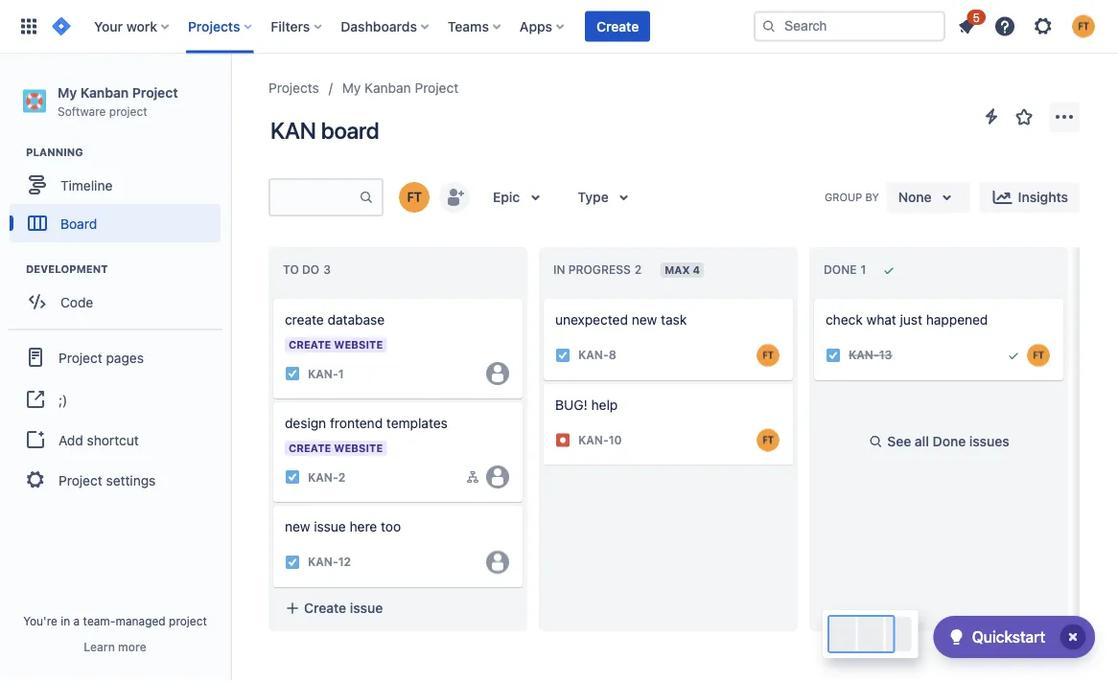 Task type: locate. For each thing, give the bounding box(es) containing it.
kanban for my kanban project software project
[[80, 84, 129, 100]]

project down the work
[[132, 84, 178, 100]]

my inside my kanban project software project
[[58, 84, 77, 100]]

0 horizontal spatial task image
[[285, 555, 300, 570]]

you're in a team-managed project
[[23, 615, 207, 628]]

quickstart button
[[934, 617, 1095, 659]]

task image left kan-8 link
[[555, 348, 571, 363]]

project inside my kanban project software project
[[132, 84, 178, 100]]

task image left kan-1 link
[[285, 366, 300, 382]]

you're
[[23, 615, 57, 628]]

learn more
[[84, 641, 146, 654]]

search image
[[761, 19, 777, 34]]

issue inside "button"
[[350, 601, 383, 616]]

project
[[109, 104, 147, 118], [169, 615, 207, 628]]

0 vertical spatial unassigned image
[[486, 362, 509, 385]]

None field
[[1086, 253, 1118, 288]]

your
[[94, 18, 123, 34]]

1 vertical spatial task image
[[285, 366, 300, 382]]

epic button
[[481, 182, 558, 213]]

new
[[632, 312, 657, 328], [285, 519, 310, 535]]

more image
[[1053, 105, 1076, 128]]

see all done issues link
[[857, 430, 1021, 453]]

1 horizontal spatial issue
[[350, 601, 383, 616]]

issue
[[314, 519, 346, 535], [350, 601, 383, 616]]

shortcut
[[87, 432, 139, 448]]

0 of 1 child issues complete image
[[465, 470, 480, 485]]

projects inside popup button
[[188, 18, 240, 34]]

projects for the projects link
[[268, 80, 319, 96]]

to
[[283, 263, 299, 277]]

create issue
[[304, 601, 383, 616]]

0 vertical spatial done
[[824, 263, 857, 277]]

banner containing your work
[[0, 0, 1118, 54]]

projects link
[[268, 77, 319, 100]]

issue for create
[[350, 601, 383, 616]]

create button
[[585, 11, 650, 42]]

task image left kan-2 link
[[285, 470, 300, 485]]

5
[[973, 11, 980, 24]]

unexpected new task
[[555, 312, 687, 328]]

group by
[[825, 191, 879, 203]]

0 horizontal spatial projects
[[188, 18, 240, 34]]

development group
[[10, 262, 229, 327]]

my kanban project
[[342, 80, 459, 96]]

create inside create button
[[597, 18, 639, 34]]

1 horizontal spatial done
[[933, 434, 966, 450]]

teams button
[[442, 11, 508, 42]]

1 horizontal spatial kanban
[[364, 80, 411, 96]]

kan- for unexpected new task
[[578, 349, 609, 362]]

1 vertical spatial project
[[169, 615, 207, 628]]

project left pages
[[58, 350, 102, 366]]

project right software on the top left of the page
[[109, 104, 147, 118]]

check what just happened
[[826, 312, 988, 328]]

unassigned image
[[486, 362, 509, 385], [486, 466, 509, 489]]

new up kan-12 at left bottom
[[285, 519, 310, 535]]

issue left here
[[314, 519, 346, 535]]

task image
[[826, 348, 841, 363], [285, 366, 300, 382], [285, 470, 300, 485]]

settings image
[[1032, 15, 1055, 38]]

my up board
[[342, 80, 361, 96]]

project inside "link"
[[58, 473, 102, 488]]

task
[[661, 312, 687, 328]]

kan-12 link
[[308, 554, 351, 571]]

2 unassigned image from the top
[[486, 466, 509, 489]]

1 vertical spatial new
[[285, 519, 310, 535]]

2
[[338, 471, 345, 484]]

create issue image down in
[[532, 286, 555, 309]]

add shortcut
[[58, 432, 139, 448]]

0 horizontal spatial project
[[109, 104, 147, 118]]

task image for unexpected new task
[[555, 348, 571, 363]]

jira software image
[[50, 15, 73, 38], [50, 15, 73, 38]]

1 vertical spatial issue
[[350, 601, 383, 616]]

check image
[[945, 626, 968, 649]]

project pages link
[[8, 337, 222, 379]]

done up create issue icon
[[824, 263, 857, 277]]

create issue image for bug! help
[[532, 371, 555, 394]]

1 horizontal spatial task image
[[555, 348, 571, 363]]

kan-
[[578, 349, 609, 362], [849, 349, 879, 362], [308, 367, 338, 381], [578, 434, 609, 447], [308, 471, 338, 484], [308, 556, 338, 569]]

4
[[693, 264, 700, 277]]

templates
[[386, 416, 448, 432]]

assignee: funky town image
[[757, 344, 780, 367], [1027, 344, 1050, 367], [757, 429, 780, 452]]

task image for new issue here too
[[285, 555, 300, 570]]

settings
[[106, 473, 156, 488]]

create issue button
[[273, 591, 523, 626]]

kan-10
[[578, 434, 622, 447]]

1 horizontal spatial create
[[597, 18, 639, 34]]

appswitcher icon image
[[17, 15, 40, 38]]

kan- down "new issue here too" at bottom left
[[308, 556, 338, 569]]

your work
[[94, 18, 157, 34]]

new left task
[[632, 312, 657, 328]]

kanban up software on the top left of the page
[[80, 84, 129, 100]]

kan- for new issue here too
[[308, 556, 338, 569]]

create inside create issue "button"
[[304, 601, 346, 616]]

managed
[[116, 615, 166, 628]]

project pages
[[58, 350, 144, 366]]

assignee: funky town image for unexpected new task
[[757, 344, 780, 367]]

0 vertical spatial project
[[109, 104, 147, 118]]

1 vertical spatial create
[[304, 601, 346, 616]]

project down add
[[58, 473, 102, 488]]

issue down 12
[[350, 601, 383, 616]]

just
[[900, 312, 922, 328]]

work
[[126, 18, 157, 34]]

0 horizontal spatial done
[[824, 263, 857, 277]]

0 vertical spatial create
[[597, 18, 639, 34]]

insights
[[1018, 189, 1068, 205]]

done inside see all done issues link
[[933, 434, 966, 450]]

planning image
[[3, 141, 26, 164]]

kanban inside my kanban project software project
[[80, 84, 129, 100]]

create for create issue
[[304, 601, 346, 616]]

unassigned image
[[486, 551, 509, 574]]

projects up kan
[[268, 80, 319, 96]]

done image
[[1006, 348, 1021, 363], [1006, 348, 1021, 363]]

planning
[[26, 146, 83, 159]]

1 horizontal spatial project
[[169, 615, 207, 628]]

;) link
[[8, 379, 222, 421]]

bug! help
[[555, 397, 618, 413]]

0 horizontal spatial create
[[304, 601, 346, 616]]

database
[[328, 312, 385, 328]]

notifications image
[[955, 15, 978, 38]]

projects up sidebar navigation image
[[188, 18, 240, 34]]

0 vertical spatial issue
[[314, 519, 346, 535]]

1 horizontal spatial new
[[632, 312, 657, 328]]

timeline
[[60, 177, 113, 193]]

funky town image
[[399, 182, 430, 213]]

create issue image
[[262, 286, 285, 309], [532, 286, 555, 309], [532, 371, 555, 394]]

1 vertical spatial unassigned image
[[486, 466, 509, 489]]

1 horizontal spatial projects
[[268, 80, 319, 96]]

in progress element
[[553, 263, 646, 277]]

type button
[[566, 182, 647, 213]]

kan- right bug image
[[578, 434, 609, 447]]

done right all
[[933, 434, 966, 450]]

1 vertical spatial task image
[[285, 555, 300, 570]]

create right apps dropdown button at top
[[597, 18, 639, 34]]

create issue image for unexpected new task
[[532, 286, 555, 309]]

0 vertical spatial task image
[[826, 348, 841, 363]]

task image left kan-12 link
[[285, 555, 300, 570]]

project down the teams
[[415, 80, 459, 96]]

banner
[[0, 0, 1118, 54]]

0 horizontal spatial issue
[[314, 519, 346, 535]]

create issue image down to
[[262, 286, 285, 309]]

0 vertical spatial projects
[[188, 18, 240, 34]]

kan
[[270, 117, 316, 144]]

1 vertical spatial projects
[[268, 80, 319, 96]]

task image left kan-13 link
[[826, 348, 841, 363]]

1 vertical spatial done
[[933, 434, 966, 450]]

kan-2 link
[[308, 469, 345, 486]]

kan- down unexpected
[[578, 349, 609, 362]]

0 horizontal spatial kanban
[[80, 84, 129, 100]]

max 4
[[665, 264, 700, 277]]

quickstart
[[972, 629, 1045, 647]]

0 vertical spatial task image
[[555, 348, 571, 363]]

2 vertical spatial task image
[[285, 470, 300, 485]]

project right managed
[[169, 615, 207, 628]]

your work button
[[88, 11, 176, 42]]

task image
[[555, 348, 571, 363], [285, 555, 300, 570]]

group
[[8, 329, 222, 507]]

frontend
[[330, 416, 383, 432]]

create down kan-12 link
[[304, 601, 346, 616]]

kan- down what at the right top of page
[[849, 349, 879, 362]]

done
[[824, 263, 857, 277], [933, 434, 966, 450]]

my up software on the top left of the page
[[58, 84, 77, 100]]

kanban up board
[[364, 80, 411, 96]]

13
[[879, 349, 892, 362]]

1 horizontal spatial my
[[342, 80, 361, 96]]

0 horizontal spatial my
[[58, 84, 77, 100]]

kan- up design on the bottom left of the page
[[308, 367, 338, 381]]

insights button
[[980, 182, 1080, 213]]

projects button
[[182, 11, 259, 42]]

create issue image up bug!
[[532, 371, 555, 394]]



Task type: vqa. For each thing, say whether or not it's contained in the screenshot.
the Your
yes



Task type: describe. For each thing, give the bounding box(es) containing it.
project inside my kanban project software project
[[109, 104, 147, 118]]

happened
[[926, 312, 988, 328]]

design
[[285, 416, 326, 432]]

filters button
[[265, 11, 329, 42]]

automations menu button icon image
[[980, 105, 1003, 128]]

primary element
[[12, 0, 754, 53]]

board link
[[10, 204, 221, 243]]

12
[[338, 556, 351, 569]]

in
[[553, 263, 565, 277]]

in
[[61, 615, 70, 628]]

to do element
[[283, 263, 335, 277]]

board
[[60, 216, 97, 231]]

timeline link
[[10, 166, 221, 204]]

code link
[[10, 283, 221, 321]]

insights image
[[991, 186, 1014, 209]]

kan-13
[[849, 349, 892, 362]]

group
[[825, 191, 862, 203]]

filters
[[271, 18, 310, 34]]

learn
[[84, 641, 115, 654]]

bug!
[[555, 397, 588, 413]]

dismiss quickstart image
[[1058, 622, 1088, 653]]

create
[[285, 312, 324, 328]]

none button
[[887, 182, 970, 213]]

all
[[915, 434, 929, 450]]

team-
[[83, 615, 116, 628]]

sidebar navigation image
[[209, 77, 251, 115]]

design frontend templates
[[285, 416, 448, 432]]

task image for create database
[[285, 366, 300, 382]]

add
[[58, 432, 83, 448]]

assignee: funky town image for bug! help
[[757, 429, 780, 452]]

too
[[381, 519, 401, 535]]

help image
[[993, 15, 1016, 38]]

0 of 1 child issues complete image
[[465, 470, 480, 485]]

check
[[826, 312, 863, 328]]

more
[[118, 641, 146, 654]]

kan-2
[[308, 471, 345, 484]]

Search field
[[754, 11, 945, 42]]

add people image
[[443, 186, 466, 209]]

kan-13 link
[[849, 347, 892, 364]]

create for create
[[597, 18, 639, 34]]

by
[[865, 191, 879, 203]]

task image for design frontend templates
[[285, 470, 300, 485]]

apps
[[520, 18, 552, 34]]

help
[[591, 397, 618, 413]]

kan-12
[[308, 556, 351, 569]]

dashboards button
[[335, 11, 436, 42]]

your profile and settings image
[[1072, 15, 1095, 38]]

my kanban project link
[[342, 77, 459, 100]]

1 unassigned image from the top
[[486, 362, 509, 385]]

issue for new
[[314, 519, 346, 535]]

kan- up "new issue here too" at bottom left
[[308, 471, 338, 484]]

max
[[665, 264, 690, 277]]

board
[[321, 117, 379, 144]]

;)
[[58, 392, 67, 408]]

dashboards
[[341, 18, 417, 34]]

development image
[[3, 258, 26, 281]]

star kan board image
[[1013, 105, 1036, 128]]

here
[[350, 519, 377, 535]]

projects for projects popup button in the top left of the page
[[188, 18, 240, 34]]

new issue here too
[[285, 519, 401, 535]]

kanban for my kanban project
[[364, 80, 411, 96]]

create database
[[285, 312, 385, 328]]

kan-10 link
[[578, 432, 622, 449]]

software
[[58, 104, 106, 118]]

add shortcut button
[[8, 421, 222, 460]]

my kanban project software project
[[58, 84, 178, 118]]

kan-8 link
[[578, 347, 616, 364]]

group containing project pages
[[8, 329, 222, 507]]

none
[[898, 189, 932, 205]]

epic
[[493, 189, 520, 205]]

project settings
[[58, 473, 156, 488]]

create issue image for create database
[[262, 286, 285, 309]]

my for my kanban project
[[342, 80, 361, 96]]

my for my kanban project software project
[[58, 84, 77, 100]]

kan board
[[270, 117, 379, 144]]

bug image
[[555, 433, 571, 448]]

Search this board text field
[[270, 180, 359, 215]]

kan- for check what just happened
[[849, 349, 879, 362]]

0 horizontal spatial new
[[285, 519, 310, 535]]

kan-8
[[578, 349, 616, 362]]

teams
[[448, 18, 489, 34]]

planning group
[[10, 145, 229, 249]]

issues
[[969, 434, 1009, 450]]

to do
[[283, 263, 319, 277]]

code
[[60, 294, 93, 310]]

do
[[302, 263, 319, 277]]

a
[[73, 615, 80, 628]]

apps button
[[514, 11, 572, 42]]

1
[[338, 367, 344, 381]]

what
[[866, 312, 896, 328]]

10
[[609, 434, 622, 447]]

unexpected
[[555, 312, 628, 328]]

development
[[26, 263, 108, 276]]

progress
[[568, 263, 631, 277]]

kan- for bug! help
[[578, 434, 609, 447]]

done element
[[824, 263, 870, 277]]

see all done issues
[[887, 434, 1009, 450]]

create issue image
[[803, 286, 826, 309]]

learn more button
[[84, 640, 146, 655]]

0 vertical spatial new
[[632, 312, 657, 328]]

project settings link
[[8, 460, 222, 502]]



